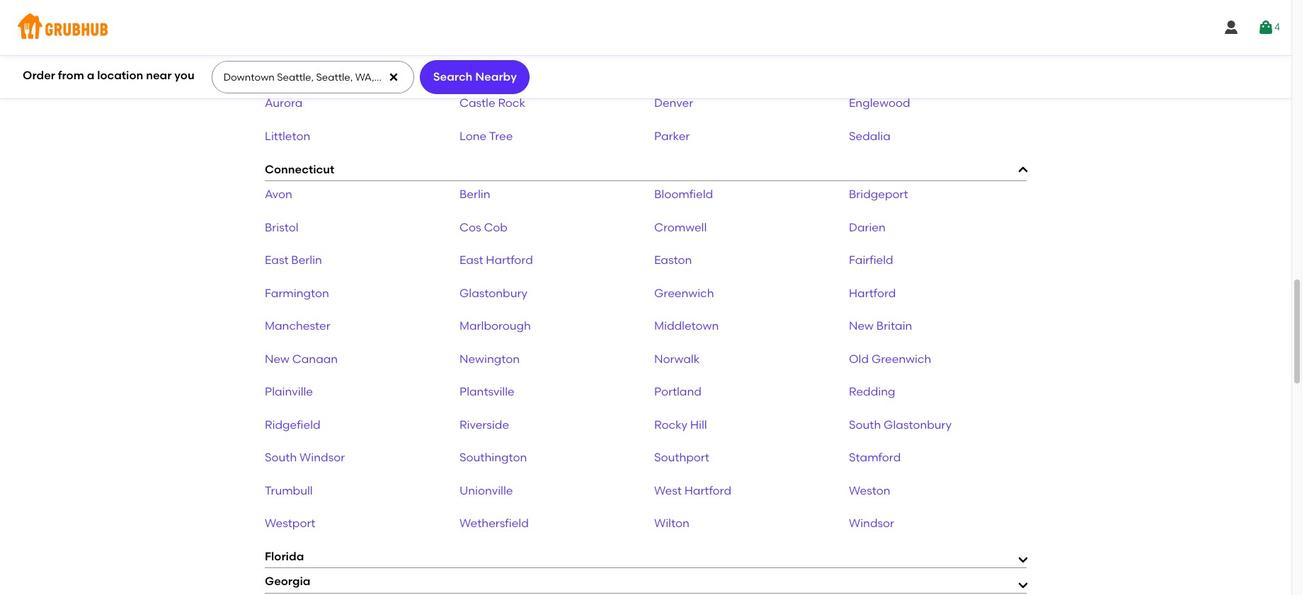 Task type: locate. For each thing, give the bounding box(es) containing it.
main navigation navigation
[[0, 0, 1292, 55]]

0 horizontal spatial east
[[265, 254, 289, 267]]

old greenwich
[[849, 353, 932, 366]]

sedalia link
[[849, 130, 891, 143]]

berlin up cos
[[460, 188, 491, 201]]

1 horizontal spatial south
[[849, 418, 881, 432]]

parker link
[[655, 130, 690, 143]]

tree
[[489, 130, 513, 143]]

0 horizontal spatial berlin
[[291, 254, 322, 267]]

plantsville link
[[460, 386, 515, 399]]

bloomfield
[[655, 188, 713, 201]]

2 vertical spatial hartford
[[685, 484, 732, 498]]

connecticut
[[265, 163, 335, 176]]

bristol
[[265, 221, 299, 234]]

stamford
[[849, 451, 901, 465]]

new up plainville link on the left bottom
[[265, 353, 290, 366]]

bridgeport
[[849, 188, 909, 201]]

1 horizontal spatial east
[[460, 254, 483, 267]]

lone tree
[[460, 130, 513, 143]]

1 horizontal spatial berlin
[[460, 188, 491, 201]]

aurora link
[[265, 97, 303, 110]]

0 vertical spatial glastonbury
[[460, 287, 528, 300]]

1 vertical spatial south
[[265, 451, 297, 465]]

englewood link
[[849, 97, 911, 110]]

0 vertical spatial new
[[849, 320, 874, 333]]

manchester
[[265, 320, 331, 333]]

0 horizontal spatial svg image
[[388, 72, 400, 83]]

wethersfield
[[460, 517, 529, 531]]

4 button
[[1258, 15, 1281, 40]]

4
[[1275, 21, 1281, 33]]

canaan
[[292, 353, 338, 366]]

rocky
[[655, 418, 688, 432]]

weston
[[849, 484, 891, 498]]

manchester link
[[265, 320, 331, 333]]

south for south glastonbury
[[849, 418, 881, 432]]

1 horizontal spatial new
[[849, 320, 874, 333]]

hartford link
[[849, 287, 896, 300]]

south glastonbury
[[849, 418, 952, 432]]

avon link
[[265, 188, 292, 201]]

norwalk
[[655, 353, 700, 366]]

hartford down cob
[[486, 254, 533, 267]]

2 horizontal spatial svg image
[[1258, 19, 1275, 36]]

east down cos
[[460, 254, 483, 267]]

southport link
[[655, 451, 710, 465]]

1 horizontal spatial glastonbury
[[884, 418, 952, 432]]

hill
[[691, 418, 707, 432]]

glastonbury up marlborough
[[460, 287, 528, 300]]

farmington link
[[265, 287, 329, 300]]

south
[[849, 418, 881, 432], [265, 451, 297, 465]]

new
[[849, 320, 874, 333], [265, 353, 290, 366]]

greenwich
[[655, 287, 714, 300], [872, 353, 932, 366]]

near
[[146, 69, 172, 82]]

1 east from the left
[[265, 254, 289, 267]]

hartford right west
[[685, 484, 732, 498]]

0 vertical spatial south
[[849, 418, 881, 432]]

norwalk link
[[655, 353, 700, 366]]

portland link
[[655, 386, 702, 399]]

fairfield
[[849, 254, 894, 267]]

southington
[[460, 451, 527, 465]]

littleton link
[[265, 130, 311, 143]]

greenwich up middletown on the bottom of the page
[[655, 287, 714, 300]]

south glastonbury link
[[849, 418, 952, 432]]

greenwich link
[[655, 287, 714, 300]]

svg image
[[1223, 19, 1240, 36], [1258, 19, 1275, 36], [388, 72, 400, 83]]

berlin
[[460, 188, 491, 201], [291, 254, 322, 267]]

new left the britain
[[849, 320, 874, 333]]

windsor down ridgefield link on the left bottom of page
[[300, 451, 345, 465]]

1 vertical spatial new
[[265, 353, 290, 366]]

denver link
[[655, 97, 694, 110]]

0 vertical spatial hartford
[[486, 254, 533, 267]]

middletown
[[655, 320, 719, 333]]

cos cob
[[460, 221, 508, 234]]

wilton link
[[655, 517, 690, 531]]

windsor down weston link
[[849, 517, 895, 531]]

west hartford
[[655, 484, 732, 498]]

trabuco canyon
[[265, 39, 357, 52]]

hartford down fairfield
[[849, 287, 896, 300]]

Search Address search field
[[212, 62, 413, 93]]

east down the bristol
[[265, 254, 289, 267]]

glastonbury up stamford link
[[884, 418, 952, 432]]

portland
[[655, 386, 702, 399]]

0 horizontal spatial windsor
[[300, 451, 345, 465]]

1 horizontal spatial hartford
[[685, 484, 732, 498]]

georgia
[[265, 575, 311, 589]]

south down 'redding' link
[[849, 418, 881, 432]]

east for east hartford
[[460, 254, 483, 267]]

1 vertical spatial berlin
[[291, 254, 322, 267]]

south up trumbull on the bottom
[[265, 451, 297, 465]]

east berlin
[[265, 254, 322, 267]]

berlin up farmington
[[291, 254, 322, 267]]

0 horizontal spatial new
[[265, 353, 290, 366]]

0 horizontal spatial south
[[265, 451, 297, 465]]

castle rock
[[460, 97, 526, 110]]

hartford
[[486, 254, 533, 267], [849, 287, 896, 300], [685, 484, 732, 498]]

1 horizontal spatial greenwich
[[872, 353, 932, 366]]

1 vertical spatial windsor
[[849, 517, 895, 531]]

a
[[87, 69, 94, 82]]

cob
[[484, 221, 508, 234]]

hartford for east hartford
[[486, 254, 533, 267]]

0 vertical spatial greenwich
[[655, 287, 714, 300]]

parker
[[655, 130, 690, 143]]

0 vertical spatial windsor
[[300, 451, 345, 465]]

2 east from the left
[[460, 254, 483, 267]]

1 horizontal spatial svg image
[[1223, 19, 1240, 36]]

greenwich down the britain
[[872, 353, 932, 366]]

new for new canaan
[[265, 353, 290, 366]]

bloomfield link
[[655, 188, 713, 201]]

ridgefield link
[[265, 418, 321, 432]]

0 horizontal spatial hartford
[[486, 254, 533, 267]]

south for south windsor
[[265, 451, 297, 465]]

berlin link
[[460, 188, 491, 201]]

2 horizontal spatial hartford
[[849, 287, 896, 300]]

glastonbury
[[460, 287, 528, 300], [884, 418, 952, 432]]

cos cob link
[[460, 221, 508, 234]]



Task type: vqa. For each thing, say whether or not it's contained in the screenshot.
burger and fries delivery image
no



Task type: describe. For each thing, give the bounding box(es) containing it.
unionville
[[460, 484, 513, 498]]

south windsor link
[[265, 451, 345, 465]]

1 vertical spatial glastonbury
[[884, 418, 952, 432]]

search nearby button
[[420, 60, 530, 94]]

1 vertical spatial hartford
[[849, 287, 896, 300]]

east berlin link
[[265, 254, 322, 267]]

southington link
[[460, 451, 527, 465]]

tustin link
[[460, 39, 492, 52]]

southport
[[655, 451, 710, 465]]

lone tree link
[[460, 130, 513, 143]]

canyon
[[314, 39, 357, 52]]

nearby
[[475, 70, 517, 84]]

riverside
[[460, 418, 509, 432]]

east for east berlin
[[265, 254, 289, 267]]

easton link
[[655, 254, 692, 267]]

location
[[97, 69, 143, 82]]

trumbull
[[265, 484, 313, 498]]

south windsor
[[265, 451, 345, 465]]

order
[[23, 69, 55, 82]]

bridgeport link
[[849, 188, 909, 201]]

plainville
[[265, 386, 313, 399]]

cos
[[460, 221, 481, 234]]

newington
[[460, 353, 520, 366]]

west hartford link
[[655, 484, 732, 498]]

0 horizontal spatial glastonbury
[[460, 287, 528, 300]]

darien link
[[849, 221, 886, 234]]

from
[[58, 69, 84, 82]]

glastonbury link
[[460, 287, 528, 300]]

1 horizontal spatial windsor
[[849, 517, 895, 531]]

order from a location near you
[[23, 69, 195, 82]]

wilton
[[655, 517, 690, 531]]

0 vertical spatial berlin
[[460, 188, 491, 201]]

newington link
[[460, 353, 520, 366]]

riverside link
[[460, 418, 509, 432]]

englewood
[[849, 97, 911, 110]]

lone
[[460, 130, 487, 143]]

aurora
[[265, 97, 303, 110]]

east hartford
[[460, 254, 533, 267]]

middletown link
[[655, 320, 719, 333]]

1 vertical spatial greenwich
[[872, 353, 932, 366]]

darien
[[849, 221, 886, 234]]

cromwell
[[655, 221, 707, 234]]

tustin
[[460, 39, 492, 52]]

redding
[[849, 386, 896, 399]]

rocky hill link
[[655, 418, 707, 432]]

marlborough
[[460, 320, 531, 333]]

avon
[[265, 188, 292, 201]]

redding link
[[849, 386, 896, 399]]

westport
[[265, 517, 316, 531]]

hartford for west hartford
[[685, 484, 732, 498]]

britain
[[877, 320, 913, 333]]

search nearby
[[433, 70, 517, 84]]

old
[[849, 353, 869, 366]]

0 horizontal spatial greenwich
[[655, 287, 714, 300]]

cromwell link
[[655, 221, 707, 234]]

castle
[[460, 97, 496, 110]]

new britain link
[[849, 320, 913, 333]]

farmington
[[265, 287, 329, 300]]

colorado
[[265, 71, 318, 85]]

rocky hill
[[655, 418, 707, 432]]

ridgefield
[[265, 418, 321, 432]]

svg image inside 4 button
[[1258, 19, 1275, 36]]

old greenwich link
[[849, 353, 932, 366]]

rock
[[498, 97, 526, 110]]

windsor link
[[849, 517, 895, 531]]

new canaan
[[265, 353, 338, 366]]

fairfield link
[[849, 254, 894, 267]]

sedalia
[[849, 130, 891, 143]]

weston link
[[849, 484, 891, 498]]

plainville link
[[265, 386, 313, 399]]

marlborough link
[[460, 320, 531, 333]]

stamford link
[[849, 451, 901, 465]]

wethersfield link
[[460, 517, 529, 531]]

new canaan link
[[265, 353, 338, 366]]

westport link
[[265, 517, 316, 531]]

new for new britain
[[849, 320, 874, 333]]

trabuco canyon link
[[265, 39, 357, 52]]

you
[[174, 69, 195, 82]]

denver
[[655, 97, 694, 110]]

littleton
[[265, 130, 311, 143]]

bristol link
[[265, 221, 299, 234]]

trumbull link
[[265, 484, 313, 498]]



